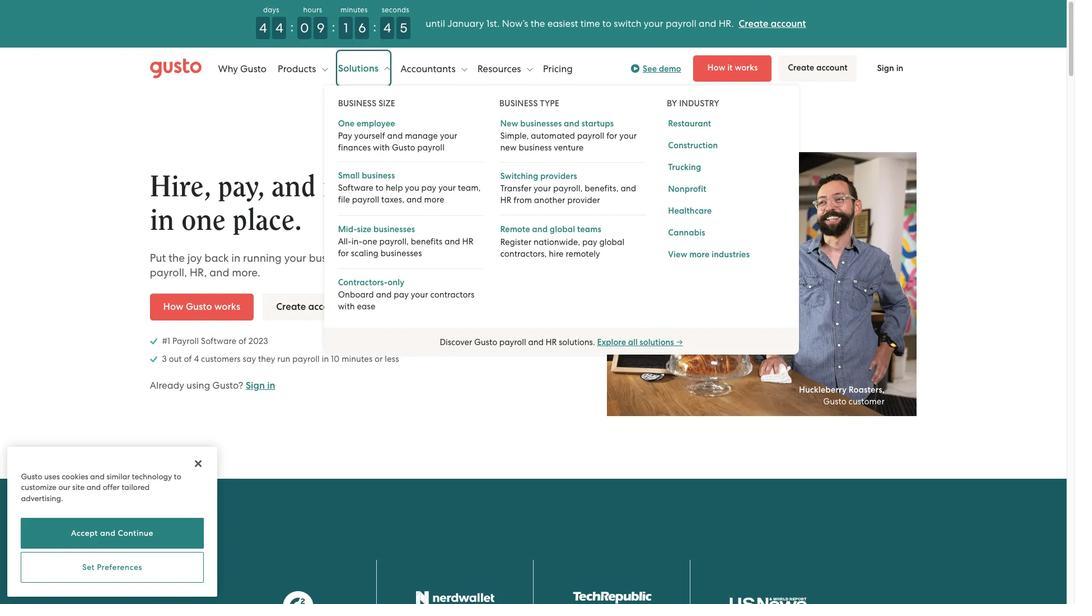 Task type: describe. For each thing, give the bounding box(es) containing it.
main element
[[150, 52, 917, 355]]

offer
[[103, 483, 120, 492]]

create account inside hire, pay, and manage your team all in one place. main content
[[276, 301, 344, 313]]

0 vertical spatial create account link
[[739, 18, 806, 30]]

only
[[388, 277, 405, 288]]

2 horizontal spatial hr
[[546, 338, 557, 348]]

venture
[[554, 143, 584, 153]]

all inside the main element
[[628, 338, 638, 348]]

your inside 'contractors-only onboard and pay your contractors with ease'
[[411, 290, 428, 300]]

set
[[82, 564, 95, 573]]

contractors
[[430, 290, 475, 300]]

9
[[317, 20, 325, 36]]

0 vertical spatial minutes
[[341, 6, 368, 14]]

mid-size businesses all-in-one payroll, benefits and hr for scaling businesses
[[338, 224, 474, 258]]

and inside new businesses and startups simple, automated payroll for your new business venture
[[564, 118, 580, 129]]

gusto down hr,
[[186, 301, 212, 313]]

→
[[676, 338, 683, 348]]

another
[[534, 195, 565, 205]]

manage inside one employee pay yourself and manage your finances with gusto payroll
[[405, 131, 438, 141]]

1 horizontal spatial of
[[239, 336, 246, 346]]

hr.
[[719, 18, 734, 29]]

solutions
[[640, 338, 674, 348]]

works for how it works
[[735, 63, 758, 73]]

your inside "small business software to help you pay your team, file payroll taxes, and more"
[[439, 183, 456, 193]]

team
[[487, 172, 548, 202]]

provider
[[567, 195, 600, 205]]

run
[[277, 354, 290, 364]]

business for business size
[[338, 98, 377, 108]]

view more industries
[[668, 249, 750, 260]]

and down benefits
[[416, 252, 436, 265]]

your inside switching providers transfer your payroll, benefits, and hr from another provider
[[534, 183, 551, 193]]

1
[[344, 20, 348, 36]]

and inside until january 1st. now's the easiest time to switch your payroll and hr. create account
[[699, 18, 716, 29]]

create account inside the main element
[[788, 63, 848, 73]]

healthcare link
[[663, 199, 715, 217]]

gusto inside one employee pay yourself and manage your finances with gusto payroll
[[392, 143, 415, 153]]

and inside button
[[100, 529, 116, 538]]

teams
[[577, 224, 601, 234]]

sign in link inside hire, pay, and manage your team all in one place. main content
[[246, 380, 275, 392]]

and left solutions.
[[528, 338, 544, 348]]

help
[[386, 183, 403, 193]]

pay inside 'contractors-only onboard and pay your contractors with ease'
[[394, 290, 409, 300]]

why gusto link
[[218, 52, 267, 85]]

hr,
[[190, 266, 207, 279]]

construction
[[668, 140, 718, 150]]

cookies
[[62, 472, 88, 481]]

and inside hire, pay, and manage your team all in one place.
[[272, 172, 316, 202]]

site
[[72, 483, 85, 492]]

automated inside new businesses and startups simple, automated payroll for your new business venture
[[531, 131, 575, 141]]

size for business
[[379, 98, 395, 108]]

software for business
[[338, 183, 374, 193]]

gusto right discover
[[474, 338, 497, 348]]

sign inside hire, pay, and manage your team all in one place. main content
[[246, 380, 265, 392]]

pay,
[[218, 172, 264, 202]]

accountants
[[400, 63, 458, 74]]

discover gusto payroll and hr solutions. explore all solutions →
[[440, 338, 683, 348]]

one inside mid-size businesses all-in-one payroll, benefits and hr for scaling businesses
[[362, 237, 377, 247]]

our
[[58, 483, 70, 492]]

products
[[278, 63, 318, 74]]

mid-
[[338, 224, 357, 234]]

10
[[331, 354, 340, 364]]

nationwide,
[[534, 237, 580, 247]]

industries
[[712, 249, 750, 260]]

to inside gusto uses cookies and similar technology to customize our site and offer tailored advertising.
[[174, 472, 181, 481]]

hr inside switching providers transfer your payroll, benefits, and hr from another provider
[[500, 195, 512, 205]]

: for 6
[[373, 19, 377, 35]]

january
[[448, 18, 484, 29]]

5
[[400, 20, 407, 36]]

switching providers transfer your payroll, benefits, and hr from another provider
[[500, 171, 636, 205]]

uses
[[44, 472, 60, 481]]

customize
[[21, 483, 56, 492]]

how it works link
[[694, 55, 772, 82]]

say
[[243, 354, 256, 364]]

how for how gusto works
[[163, 301, 183, 313]]

gusto inside gusto uses cookies and similar technology to customize our site and offer tailored advertising.
[[21, 472, 42, 481]]

#1 payroll software of 2023
[[160, 336, 268, 346]]

more inside view more industries link
[[689, 249, 710, 260]]

pay for your
[[421, 183, 436, 193]]

it
[[728, 63, 733, 73]]

trucking
[[668, 162, 701, 172]]

huckleberry
[[799, 385, 847, 396]]

back
[[205, 252, 229, 265]]

contractors-
[[338, 277, 388, 288]]

pay for global
[[582, 237, 597, 247]]

running
[[243, 252, 282, 265]]

resources
[[478, 63, 523, 74]]

1 horizontal spatial account
[[771, 18, 806, 30]]

all-
[[338, 237, 352, 247]]

0 vertical spatial create
[[739, 18, 769, 30]]

pay
[[338, 131, 352, 141]]

demo
[[659, 64, 681, 74]]

set preferences
[[82, 564, 142, 573]]

pricing link
[[543, 52, 573, 85]]

customer
[[849, 397, 885, 407]]

reduce
[[438, 252, 473, 265]]

1 vertical spatial businesses
[[374, 224, 415, 234]]

resources button
[[478, 52, 533, 85]]

providers
[[540, 171, 577, 181]]

customers
[[201, 354, 241, 364]]

new
[[500, 118, 518, 129]]

1 vertical spatial create account link
[[779, 55, 857, 82]]

huckleberry roasters, gusto customer
[[799, 385, 885, 407]]

6
[[358, 20, 366, 36]]

or
[[375, 354, 383, 364]]

onboard
[[338, 290, 374, 300]]

more inside "small business software to help you pay your team, file payroll taxes, and more"
[[424, 195, 444, 205]]

errors
[[475, 252, 504, 265]]

put
[[150, 252, 166, 265]]

business size
[[338, 98, 395, 108]]

create inside hire, pay, and manage your team all in one place. main content
[[276, 301, 306, 313]]

already using gusto? sign in
[[150, 380, 275, 392]]

construction link
[[663, 134, 721, 151]]

advertising.
[[21, 494, 63, 503]]

and inside 'contractors-only onboard and pay your contractors with ease'
[[376, 290, 392, 300]]

with inside one employee pay yourself and manage your finances with gusto payroll
[[373, 143, 390, 153]]

nonprofit
[[668, 184, 706, 194]]

for inside new businesses and startups simple, automated payroll for your new business venture
[[607, 131, 618, 141]]

similar
[[106, 472, 130, 481]]

sign in
[[877, 63, 904, 73]]

0 horizontal spatial global
[[550, 224, 575, 234]]

account inside the main element
[[817, 63, 848, 73]]

0 vertical spatial sign in link
[[864, 56, 917, 81]]

and inside "small business software to help you pay your team, file payroll taxes, and more"
[[407, 195, 422, 205]]

2 vertical spatial businesses
[[381, 248, 422, 258]]

ease
[[357, 302, 376, 312]]

accept
[[71, 529, 98, 538]]

and down back
[[209, 266, 229, 279]]

payroll, inside mid-size businesses all-in-one payroll, benefits and hr for scaling businesses
[[379, 237, 409, 247]]

payroll inside one employee pay yourself and manage your finances with gusto payroll
[[417, 143, 445, 153]]

1 horizontal spatial global
[[599, 237, 625, 247]]



Task type: locate. For each thing, give the bounding box(es) containing it.
2 vertical spatial pay
[[394, 290, 409, 300]]

size up the "in-"
[[357, 224, 372, 234]]

software for payroll
[[201, 336, 236, 346]]

1 horizontal spatial how
[[708, 63, 726, 73]]

0 horizontal spatial with
[[338, 302, 355, 312]]

works for how gusto works
[[214, 301, 240, 313]]

payroll inside new businesses and startups simple, automated payroll for your new business venture
[[577, 131, 605, 141]]

2 vertical spatial create
[[276, 301, 306, 313]]

minutes inside hire, pay, and manage your team all in one place. main content
[[342, 354, 373, 364]]

0
[[300, 20, 309, 36]]

4 inside hire, pay, and manage your team all in one place. main content
[[194, 354, 199, 364]]

with inside 'contractors-only onboard and pay your contractors with ease'
[[338, 302, 355, 312]]

2 vertical spatial to
[[174, 472, 181, 481]]

size for mid-
[[357, 224, 372, 234]]

minutes left or
[[342, 354, 373, 364]]

0 vertical spatial to
[[603, 18, 612, 29]]

benefits
[[411, 237, 443, 247]]

with down yourself
[[373, 143, 390, 153]]

pay down only
[[394, 290, 409, 300]]

1 vertical spatial payroll,
[[379, 237, 409, 247]]

software up customers
[[201, 336, 236, 346]]

industry
[[679, 98, 719, 108]]

1 vertical spatial to
[[376, 183, 384, 193]]

hire, pay, and manage your team all in one place. main content
[[0, 90, 1067, 605]]

2 horizontal spatial to
[[603, 18, 612, 29]]

and inside one employee pay yourself and manage your finances with gusto payroll
[[387, 131, 403, 141]]

business type
[[499, 98, 559, 108]]

1 vertical spatial pay
[[582, 237, 597, 247]]

1 vertical spatial sign
[[246, 380, 265, 392]]

how inside the main element
[[708, 63, 726, 73]]

hire, pay, and manage your team all in one place.
[[150, 172, 584, 236]]

how gusto works link
[[150, 294, 254, 321]]

the inside until january 1st. now's the easiest time to switch your payroll and hr. create account
[[531, 18, 545, 29]]

payroll, up the faster in the top of the page
[[379, 237, 409, 247]]

1 vertical spatial for
[[338, 248, 349, 258]]

1st.
[[486, 18, 500, 29]]

automated down the nationwide,
[[530, 252, 586, 265]]

one up joy in the top of the page
[[181, 206, 226, 236]]

global up the nationwide,
[[550, 224, 575, 234]]

gusto down the huckleberry
[[823, 397, 847, 407]]

easiest
[[548, 18, 578, 29]]

your inside until january 1st. now's the easiest time to switch your payroll and hr. create account
[[644, 18, 663, 29]]

they
[[258, 354, 275, 364]]

more.
[[232, 266, 260, 279]]

all right explore
[[628, 338, 638, 348]]

2 horizontal spatial :
[[373, 19, 377, 35]]

payroll
[[172, 336, 199, 346]]

more right taxes,
[[424, 195, 444, 205]]

businesses down type
[[520, 118, 562, 129]]

1 horizontal spatial to
[[376, 183, 384, 193]]

sign inside the main element
[[877, 63, 894, 73]]

1 horizontal spatial for
[[607, 131, 618, 141]]

0 horizontal spatial create
[[276, 301, 306, 313]]

1 horizontal spatial business
[[519, 143, 552, 153]]

solutions button
[[338, 52, 390, 85]]

all inside hire, pay, and manage your team all in one place.
[[555, 172, 584, 202]]

: left 1
[[332, 19, 335, 35]]

1 : from the left
[[290, 19, 294, 35]]

gusto down employee
[[392, 143, 415, 153]]

accept and continue button
[[21, 519, 204, 549]]

one inside hire, pay, and manage your team all in one place.
[[181, 206, 226, 236]]

size up employee
[[379, 98, 395, 108]]

payroll, inside switching providers transfer your payroll, benefits, and hr from another provider
[[553, 183, 583, 193]]

1 horizontal spatial hr
[[500, 195, 512, 205]]

1 vertical spatial sign in link
[[246, 380, 275, 392]]

1 vertical spatial all
[[628, 338, 638, 348]]

1 horizontal spatial pay
[[421, 183, 436, 193]]

create inside the main element
[[788, 63, 814, 73]]

online payroll services, hr, and benefits | gusto image
[[150, 59, 201, 79]]

how gusto works
[[163, 301, 240, 313]]

0 vertical spatial payroll,
[[553, 183, 583, 193]]

your inside one employee pay yourself and manage your finances with gusto payroll
[[440, 131, 457, 141]]

0 horizontal spatial one
[[181, 206, 226, 236]]

pay down teams
[[582, 237, 597, 247]]

payroll inside hire, pay, and manage your team all in one place. main content
[[292, 354, 320, 364]]

1 vertical spatial of
[[184, 354, 192, 364]]

business
[[338, 98, 377, 108], [499, 98, 538, 108]]

of left 2023
[[239, 336, 246, 346]]

how for how it works
[[708, 63, 726, 73]]

0 vertical spatial hr
[[500, 195, 512, 205]]

solutions
[[338, 62, 381, 74]]

and right accept
[[100, 529, 116, 538]]

0 vertical spatial global
[[550, 224, 575, 234]]

startups
[[582, 118, 614, 129]]

and inside mid-size businesses all-in-one payroll, benefits and hr for scaling businesses
[[445, 237, 460, 247]]

0 horizontal spatial all
[[555, 172, 584, 202]]

faster
[[385, 252, 413, 265]]

0 horizontal spatial the
[[169, 252, 185, 265]]

0 vertical spatial size
[[379, 98, 395, 108]]

pay right the you
[[421, 183, 436, 193]]

3 out of 4 customers say they run payroll in 10 minutes or less
[[160, 354, 399, 364]]

0 vertical spatial businesses
[[520, 118, 562, 129]]

0 vertical spatial business
[[519, 143, 552, 153]]

1 vertical spatial one
[[362, 237, 377, 247]]

you
[[405, 183, 419, 193]]

2 vertical spatial with
[[338, 302, 355, 312]]

small business software to help you pay your team, file payroll taxes, and more
[[338, 171, 481, 205]]

for down all-
[[338, 248, 349, 258]]

0 horizontal spatial works
[[214, 301, 240, 313]]

size inside mid-size businesses all-in-one payroll, benefits and hr for scaling businesses
[[357, 224, 372, 234]]

1 horizontal spatial all
[[628, 338, 638, 348]]

businesses down benefits
[[381, 248, 422, 258]]

all
[[555, 172, 584, 202], [628, 338, 638, 348]]

more
[[424, 195, 444, 205], [689, 249, 710, 260]]

1 vertical spatial hr
[[462, 237, 474, 247]]

for inside mid-size businesses all-in-one payroll, benefits and hr for scaling businesses
[[338, 248, 349, 258]]

: left 0
[[290, 19, 294, 35]]

sign in link
[[864, 56, 917, 81], [246, 380, 275, 392]]

and right the benefits,
[[621, 183, 636, 193]]

your inside put the joy back in running your business. work faster and reduce errors with automated payroll, hr, and more.
[[284, 252, 306, 265]]

to
[[603, 18, 612, 29], [376, 183, 384, 193], [174, 472, 181, 481]]

file
[[338, 195, 350, 205]]

hire
[[549, 249, 564, 259]]

switch
[[614, 18, 642, 29]]

sign
[[877, 63, 894, 73], [246, 380, 265, 392]]

for down the startups
[[607, 131, 618, 141]]

and up the place.
[[272, 172, 316, 202]]

healthcare
[[668, 206, 712, 216]]

more right view
[[689, 249, 710, 260]]

0 vertical spatial create account
[[788, 63, 848, 73]]

and inside remote and global teams register nationwide, pay global contractors, hire remotely
[[532, 224, 548, 234]]

1 vertical spatial automated
[[530, 252, 586, 265]]

pay inside remote and global teams register nationwide, pay global contractors, hire remotely
[[582, 237, 597, 247]]

now's
[[502, 18, 528, 29]]

in inside hire, pay, and manage your team all in one place.
[[150, 206, 174, 236]]

to right technology
[[174, 472, 181, 481]]

remote
[[500, 224, 530, 234]]

why gusto
[[218, 63, 267, 74]]

businesses inside new businesses and startups simple, automated payroll for your new business venture
[[520, 118, 562, 129]]

0 horizontal spatial hr
[[462, 237, 474, 247]]

automated inside put the joy back in running your business. work faster and reduce errors with automated payroll, hr, and more.
[[530, 252, 586, 265]]

manage inside hire, pay, and manage your team all in one place.
[[323, 172, 417, 202]]

software down small
[[338, 183, 374, 193]]

business down the simple, at the left top of page
[[519, 143, 552, 153]]

2 horizontal spatial account
[[817, 63, 848, 73]]

1 horizontal spatial with
[[373, 143, 390, 153]]

and down only
[[376, 290, 392, 300]]

works inside how it works link
[[735, 63, 758, 73]]

1 vertical spatial size
[[357, 224, 372, 234]]

payroll inside until january 1st. now's the easiest time to switch your payroll and hr. create account
[[666, 18, 696, 29]]

hr inside mid-size businesses all-in-one payroll, benefits and hr for scaling businesses
[[462, 237, 474, 247]]

with down register
[[506, 252, 528, 265]]

cannabis
[[668, 228, 705, 238]]

1 vertical spatial software
[[201, 336, 236, 346]]

time
[[581, 18, 600, 29]]

0 vertical spatial of
[[239, 336, 246, 346]]

and left hr.
[[699, 18, 716, 29]]

:
[[290, 19, 294, 35], [332, 19, 335, 35], [373, 19, 377, 35]]

technology
[[132, 472, 172, 481]]

scaling
[[351, 248, 379, 258]]

remotely
[[566, 249, 600, 259]]

of
[[239, 336, 246, 346], [184, 354, 192, 364]]

0 vertical spatial account
[[771, 18, 806, 30]]

works inside how gusto works link
[[214, 301, 240, 313]]

hr up the reduce
[[462, 237, 474, 247]]

and up the nationwide,
[[532, 224, 548, 234]]

2 horizontal spatial create
[[788, 63, 814, 73]]

how up #1
[[163, 301, 183, 313]]

and inside switching providers transfer your payroll, benefits, and hr from another provider
[[621, 183, 636, 193]]

1 vertical spatial business
[[362, 171, 395, 181]]

1 vertical spatial manage
[[323, 172, 417, 202]]

1 horizontal spatial create
[[739, 18, 769, 30]]

2 vertical spatial payroll,
[[150, 266, 187, 279]]

and down employee
[[387, 131, 403, 141]]

1 business from the left
[[338, 98, 377, 108]]

employee
[[357, 118, 395, 129]]

0 vertical spatial pay
[[421, 183, 436, 193]]

until
[[426, 18, 445, 29]]

1 horizontal spatial the
[[531, 18, 545, 29]]

1 horizontal spatial payroll,
[[379, 237, 409, 247]]

automated up venture
[[531, 131, 575, 141]]

to inside "small business software to help you pay your team, file payroll taxes, and more"
[[376, 183, 384, 193]]

the right now's
[[531, 18, 545, 29]]

gusto image image
[[607, 152, 917, 417]]

account inside hire, pay, and manage your team all in one place. main content
[[308, 301, 344, 313]]

of right out
[[184, 354, 192, 364]]

gusto inside huckleberry roasters, gusto customer
[[823, 397, 847, 407]]

how
[[708, 63, 726, 73], [163, 301, 183, 313]]

0 vertical spatial for
[[607, 131, 618, 141]]

with down onboard
[[338, 302, 355, 312]]

gusto up customize
[[21, 472, 42, 481]]

works right it on the top right of the page
[[735, 63, 758, 73]]

business up one
[[338, 98, 377, 108]]

see demo link
[[631, 62, 681, 75]]

cannabis link
[[663, 221, 708, 239]]

one employee pay yourself and manage your finances with gusto payroll
[[338, 118, 457, 153]]

see demo
[[643, 64, 681, 74]]

contractors,
[[500, 249, 547, 259]]

2 vertical spatial account
[[308, 301, 344, 313]]

3 : from the left
[[373, 19, 377, 35]]

hr down transfer
[[500, 195, 512, 205]]

your inside hire, pay, and manage your team all in one place.
[[425, 172, 480, 202]]

view more industries link
[[663, 243, 753, 261]]

how left it on the top right of the page
[[708, 63, 726, 73]]

software inside "small business software to help you pay your team, file payroll taxes, and more"
[[338, 183, 374, 193]]

0 vertical spatial software
[[338, 183, 374, 193]]

0 horizontal spatial for
[[338, 248, 349, 258]]

all left the benefits,
[[555, 172, 584, 202]]

less
[[385, 354, 399, 364]]

switching
[[500, 171, 538, 181]]

out
[[169, 354, 182, 364]]

2 vertical spatial hr
[[546, 338, 557, 348]]

your
[[644, 18, 663, 29], [440, 131, 457, 141], [620, 131, 637, 141], [425, 172, 480, 202], [439, 183, 456, 193], [534, 183, 551, 193], [284, 252, 306, 265], [411, 290, 428, 300]]

create account link
[[739, 18, 806, 30], [779, 55, 857, 82], [263, 294, 357, 321]]

2 business from the left
[[499, 98, 538, 108]]

2023
[[249, 336, 268, 346]]

1 vertical spatial create account
[[276, 301, 344, 313]]

: right 6
[[373, 19, 377, 35]]

gusto uses cookies and similar technology to customize our site and offer tailored advertising.
[[21, 472, 181, 503]]

0 vertical spatial all
[[555, 172, 584, 202]]

works
[[735, 63, 758, 73], [214, 301, 240, 313]]

and right site
[[86, 483, 101, 492]]

solutions.
[[559, 338, 595, 348]]

1 horizontal spatial :
[[332, 19, 335, 35]]

1 horizontal spatial software
[[338, 183, 374, 193]]

to inside until january 1st. now's the easiest time to switch your payroll and hr. create account
[[603, 18, 612, 29]]

works up #1 payroll software of 2023 on the bottom left
[[214, 301, 240, 313]]

in inside put the joy back in running your business. work faster and reduce errors with automated payroll, hr, and more.
[[231, 252, 240, 265]]

0 vertical spatial sign
[[877, 63, 894, 73]]

and up the reduce
[[445, 237, 460, 247]]

global down teams
[[599, 237, 625, 247]]

one
[[338, 118, 355, 129]]

: for 9
[[332, 19, 335, 35]]

0 horizontal spatial business
[[338, 98, 377, 108]]

hr
[[500, 195, 512, 205], [462, 237, 474, 247], [546, 338, 557, 348]]

minutes up 1
[[341, 6, 368, 14]]

gusto?
[[212, 380, 243, 391]]

account
[[771, 18, 806, 30], [817, 63, 848, 73], [308, 301, 344, 313]]

businesses up the faster in the top of the page
[[374, 224, 415, 234]]

pay inside "small business software to help you pay your team, file payroll taxes, and more"
[[421, 183, 436, 193]]

1 vertical spatial minutes
[[342, 354, 373, 364]]

pricing
[[543, 63, 573, 74]]

one up scaling
[[362, 237, 377, 247]]

the inside put the joy back in running your business. work faster and reduce errors with automated payroll, hr, and more.
[[169, 252, 185, 265]]

seconds
[[382, 6, 409, 14]]

with inside put the joy back in running your business. work faster and reduce errors with automated payroll, hr, and more.
[[506, 252, 528, 265]]

1 horizontal spatial sign in link
[[864, 56, 917, 81]]

payroll, down put
[[150, 266, 187, 279]]

contractors-only onboard and pay your contractors with ease
[[338, 277, 475, 312]]

nonprofit link
[[663, 177, 709, 195]]

0 horizontal spatial software
[[201, 336, 236, 346]]

business.
[[309, 252, 354, 265]]

business inside "small business software to help you pay your team, file payroll taxes, and more"
[[362, 171, 395, 181]]

0 horizontal spatial payroll,
[[150, 266, 187, 279]]

remote and global teams register nationwide, pay global contractors, hire remotely
[[500, 224, 625, 259]]

business up help
[[362, 171, 395, 181]]

gusto right why
[[240, 63, 267, 74]]

business for business type
[[499, 98, 538, 108]]

team,
[[458, 183, 481, 193]]

see
[[643, 64, 657, 74]]

1 horizontal spatial more
[[689, 249, 710, 260]]

to right time
[[603, 18, 612, 29]]

0 vertical spatial more
[[424, 195, 444, 205]]

1 vertical spatial global
[[599, 237, 625, 247]]

0 horizontal spatial pay
[[394, 290, 409, 300]]

business inside new businesses and startups simple, automated payroll for your new business venture
[[519, 143, 552, 153]]

and down the you
[[407, 195, 422, 205]]

1 vertical spatial with
[[506, 252, 528, 265]]

#1
[[162, 336, 170, 346]]

your inside new businesses and startups simple, automated payroll for your new business venture
[[620, 131, 637, 141]]

business
[[519, 143, 552, 153], [362, 171, 395, 181]]

and up venture
[[564, 118, 580, 129]]

the left joy in the top of the page
[[169, 252, 185, 265]]

to left help
[[376, 183, 384, 193]]

: for 4
[[290, 19, 294, 35]]

payroll, inside put the joy back in running your business. work faster and reduce errors with automated payroll, hr, and more.
[[150, 266, 187, 279]]

with
[[373, 143, 390, 153], [506, 252, 528, 265], [338, 302, 355, 312]]

0 horizontal spatial of
[[184, 354, 192, 364]]

explore
[[597, 338, 626, 348]]

2 horizontal spatial pay
[[582, 237, 597, 247]]

2 horizontal spatial with
[[506, 252, 528, 265]]

payroll, down providers
[[553, 183, 583, 193]]

payroll inside "small business software to help you pay your team, file payroll taxes, and more"
[[352, 195, 379, 205]]

1 vertical spatial how
[[163, 301, 183, 313]]

0 horizontal spatial sign in link
[[246, 380, 275, 392]]

tiny image
[[634, 67, 638, 71]]

2 horizontal spatial payroll,
[[553, 183, 583, 193]]

1 vertical spatial more
[[689, 249, 710, 260]]

2 vertical spatial create account link
[[263, 294, 357, 321]]

2 : from the left
[[332, 19, 335, 35]]

0 horizontal spatial account
[[308, 301, 344, 313]]

0 vertical spatial one
[[181, 206, 226, 236]]

business up new
[[499, 98, 538, 108]]

1 horizontal spatial business
[[499, 98, 538, 108]]

1 horizontal spatial works
[[735, 63, 758, 73]]

0 horizontal spatial how
[[163, 301, 183, 313]]

from
[[514, 195, 532, 205]]

0 horizontal spatial business
[[362, 171, 395, 181]]

hr left solutions.
[[546, 338, 557, 348]]

software inside hire, pay, and manage your team all in one place. main content
[[201, 336, 236, 346]]

0 vertical spatial manage
[[405, 131, 438, 141]]

0 vertical spatial how
[[708, 63, 726, 73]]

by
[[667, 98, 677, 108]]

and up offer
[[90, 472, 105, 481]]

new
[[500, 143, 517, 153]]

0 horizontal spatial create account
[[276, 301, 344, 313]]

0 horizontal spatial to
[[174, 472, 181, 481]]

benefits,
[[585, 183, 619, 193]]

how inside hire, pay, and manage your team all in one place. main content
[[163, 301, 183, 313]]



Task type: vqa. For each thing, say whether or not it's contained in the screenshot.


